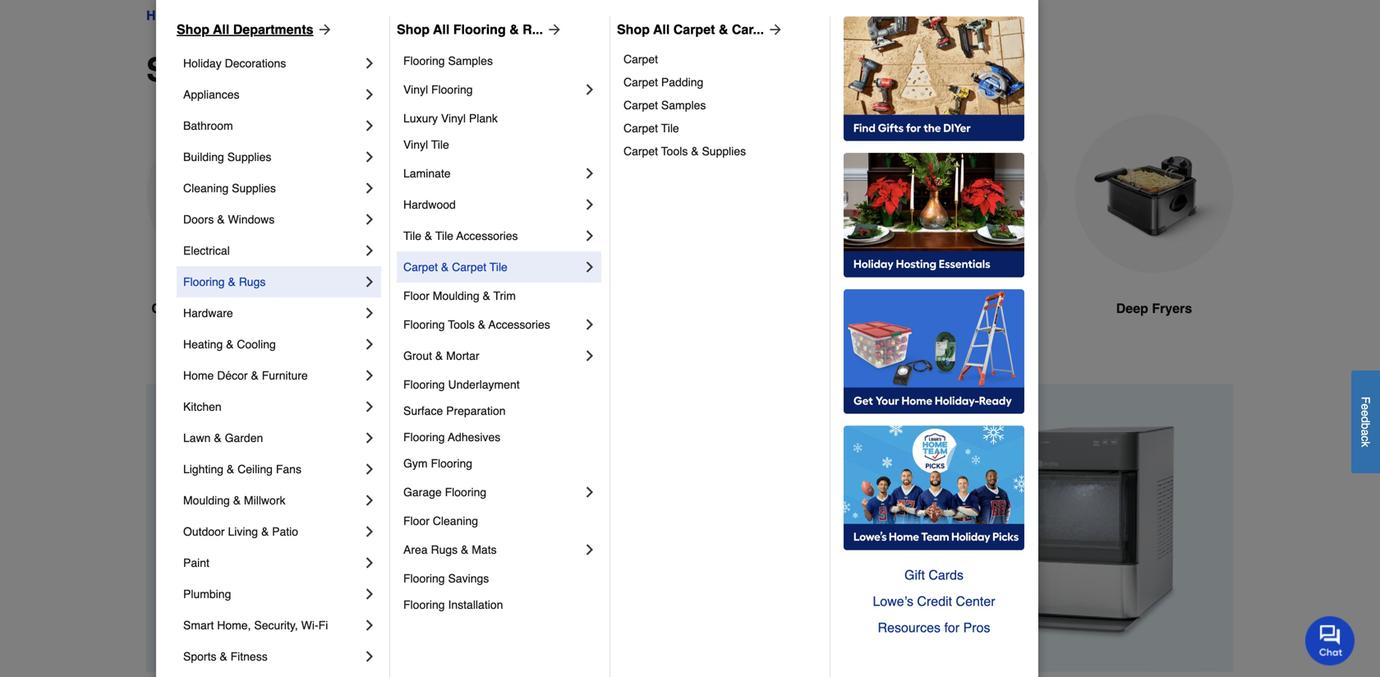 Task type: vqa. For each thing, say whether or not it's contained in the screenshot.
the 'misprints'
no



Task type: describe. For each thing, give the bounding box(es) containing it.
chevron right image for heating & cooling
[[362, 336, 378, 353]]

home for home
[[146, 8, 183, 23]]

cleaning supplies link
[[183, 173, 362, 204]]

appliances down small appliances link
[[243, 51, 417, 89]]

center
[[956, 594, 996, 609]]

holiday decorations
[[183, 57, 286, 70]]

departments
[[233, 22, 314, 37]]

toaster ovens
[[552, 301, 643, 316]]

carpet for carpet tile
[[624, 122, 658, 135]]

carpet samples
[[624, 99, 706, 112]]

chevron right image for paint
[[362, 555, 378, 571]]

toaster
[[552, 301, 599, 316]]

tile & tile accessories link
[[404, 220, 582, 252]]

chevron right image for cleaning supplies
[[362, 180, 378, 196]]

chevron right image for hardwood
[[582, 196, 598, 213]]

fryers
[[1153, 301, 1193, 316]]

home décor & furniture link
[[183, 360, 362, 391]]

doors & windows
[[183, 213, 275, 226]]

flooring underlayment
[[404, 378, 520, 391]]

chevron right image for garage flooring
[[582, 484, 598, 501]]

cleaning inside 'floor cleaning' link
[[433, 515, 478, 528]]

a stainless steel toaster oven. image
[[518, 114, 677, 273]]

a gray and stainless steel ninja air fryer. image
[[704, 114, 863, 273]]

surface
[[404, 404, 443, 418]]

chevron right image for moulding & millwork
[[362, 492, 378, 509]]

cooling
[[237, 338, 276, 351]]

vinyl flooring
[[404, 83, 473, 96]]

& up grout & mortar 'link'
[[478, 318, 486, 331]]

flooring down area on the left of page
[[404, 572, 445, 585]]

& right décor
[[251, 369, 259, 382]]

laminate
[[404, 167, 451, 180]]

a
[[1360, 429, 1373, 436]]

sports & fitness link
[[183, 641, 362, 672]]

small appliances link
[[282, 6, 382, 25]]

lighting & ceiling fans link
[[183, 454, 362, 485]]

flooring up luxury vinyl plank
[[431, 83, 473, 96]]

shop all carpet & car... link
[[617, 20, 784, 39]]

electrical link
[[183, 235, 362, 266]]

chevron right image for home décor & furniture
[[362, 367, 378, 384]]

outdoor living & patio
[[183, 525, 298, 538]]

gym
[[404, 457, 428, 470]]

trim
[[494, 289, 516, 302]]

tile down hardwood
[[404, 229, 422, 242]]

doors
[[183, 213, 214, 226]]

f e e d b a c k button
[[1352, 371, 1381, 473]]

building supplies link
[[183, 141, 362, 173]]

vinyl tile
[[404, 138, 449, 151]]

outdoor living & patio link
[[183, 516, 362, 547]]

luxury vinyl plank link
[[404, 105, 598, 132]]

& down carpet tile link
[[691, 145, 699, 158]]

flooring samples
[[404, 54, 493, 67]]

0 vertical spatial moulding
[[433, 289, 480, 302]]

chevron right image for holiday decorations
[[362, 55, 378, 72]]

gift cards
[[905, 568, 964, 583]]

flooring savings link
[[404, 565, 598, 592]]

vinyl for vinyl flooring
[[404, 83, 428, 96]]

flooring up vinyl flooring
[[404, 54, 445, 67]]

floor for floor cleaning
[[404, 515, 430, 528]]

flooring installation link
[[404, 592, 598, 618]]

blenders link
[[889, 114, 1049, 358]]

hardwood
[[404, 198, 456, 211]]

deep
[[1117, 301, 1149, 316]]

vinyl for vinyl tile
[[404, 138, 428, 151]]

vinyl tile link
[[404, 132, 598, 158]]

& left cooling
[[226, 338, 234, 351]]

chevron right image for plumbing
[[362, 586, 378, 602]]

cleaning supplies
[[183, 182, 276, 195]]

security,
[[254, 619, 298, 632]]

portable ice makers link
[[332, 114, 491, 358]]

all for carpet
[[654, 22, 670, 37]]

carpet tile
[[624, 122, 679, 135]]

flooring adhesives link
[[404, 424, 598, 450]]

chevron right image for doors & windows
[[362, 211, 378, 228]]

& inside "link"
[[214, 431, 222, 445]]

flooring inside 'link'
[[183, 275, 225, 288]]

shop for shop all departments
[[177, 22, 210, 37]]

carpet tools & supplies
[[624, 145, 746, 158]]

lighting & ceiling fans
[[183, 463, 302, 476]]

shop all carpet & car...
[[617, 22, 764, 37]]

flooring installation
[[404, 598, 503, 611]]

& right 'doors'
[[217, 213, 225, 226]]

chevron right image for flooring tools & accessories
[[582, 316, 598, 333]]

& left 'car...'
[[719, 22, 729, 37]]

carpet up 'floor moulding & trim'
[[452, 261, 487, 274]]

lowe's home team holiday picks. image
[[844, 426, 1025, 551]]

for
[[945, 620, 960, 635]]

hardwood link
[[404, 189, 582, 220]]

installation
[[448, 598, 503, 611]]

find gifts for the diyer. image
[[844, 16, 1025, 141]]

paint link
[[183, 547, 362, 579]]

adhesives
[[448, 431, 501, 444]]

all for flooring
[[433, 22, 450, 37]]

kitchen
[[183, 400, 222, 413]]

heating
[[183, 338, 223, 351]]

carpet tile link
[[624, 117, 819, 140]]

building supplies
[[183, 150, 272, 164]]

& left trim on the left of page
[[483, 289, 491, 302]]

2 e from the top
[[1360, 410, 1373, 416]]

plumbing link
[[183, 579, 362, 610]]

chevron right image for kitchen
[[362, 399, 378, 415]]

get your home holiday-ready. image
[[844, 289, 1025, 414]]

& left ceiling
[[227, 463, 234, 476]]

accessories for tile & tile accessories
[[457, 229, 518, 242]]

arrow right image for shop all flooring & r...
[[543, 21, 563, 38]]

advertisement region
[[146, 384, 1234, 675]]

electrical
[[183, 244, 230, 257]]

padding
[[662, 76, 704, 89]]

chevron right image for sports & fitness
[[362, 648, 378, 665]]

chevron right image for laminate
[[582, 165, 598, 182]]

microwaves
[[226, 301, 301, 316]]

chevron right image for smart home, security, wi-fi
[[362, 617, 378, 634]]

floor cleaning link
[[404, 508, 598, 534]]

shop for shop all flooring & r...
[[397, 22, 430, 37]]

tile inside 'carpet & carpet tile' link
[[490, 261, 508, 274]]

samples for flooring samples
[[448, 54, 493, 67]]

& right sports
[[220, 650, 227, 663]]

doors & windows link
[[183, 204, 362, 235]]

shop all departments
[[177, 22, 314, 37]]

fi
[[319, 619, 328, 632]]

& left patio
[[261, 525, 269, 538]]

chevron right image for carpet & carpet tile
[[582, 259, 598, 275]]

garage flooring link
[[404, 477, 582, 508]]

shop all departments link
[[177, 20, 333, 39]]

toaster ovens link
[[518, 114, 677, 358]]

0 vertical spatial small
[[282, 8, 315, 23]]

underlayment
[[448, 378, 520, 391]]

patio
[[272, 525, 298, 538]]

& up 'floor moulding & trim'
[[441, 261, 449, 274]]

hardware link
[[183, 298, 362, 329]]

flooring up flooring samples link
[[453, 22, 506, 37]]

chevron right image for outdoor living & patio
[[362, 524, 378, 540]]

countertop
[[151, 301, 222, 316]]

smart home, security, wi-fi
[[183, 619, 328, 632]]

bathroom link
[[183, 110, 362, 141]]

area rugs & mats link
[[404, 534, 582, 565]]



Task type: locate. For each thing, give the bounding box(es) containing it.
carpet inside carpet link
[[624, 53, 658, 66]]

all up carpet padding
[[654, 22, 670, 37]]

floor for floor moulding & trim
[[404, 289, 430, 302]]

floor up area on the left of page
[[404, 515, 430, 528]]

floor right portable
[[404, 289, 430, 302]]

tools for carpet
[[661, 145, 688, 158]]

home link
[[146, 6, 183, 25]]

luxury
[[404, 112, 438, 125]]

carpet inside carpet tile link
[[624, 122, 658, 135]]

all for departments
[[213, 22, 230, 37]]

1 horizontal spatial samples
[[662, 99, 706, 112]]

0 horizontal spatial tools
[[448, 318, 475, 331]]

0 vertical spatial samples
[[448, 54, 493, 67]]

supplies up the cleaning supplies
[[227, 150, 272, 164]]

arrow right image up flooring samples link
[[543, 21, 563, 38]]

& left millwork
[[233, 494, 241, 507]]

carpet inside carpet padding link
[[624, 76, 658, 89]]

appliances up bathroom
[[183, 88, 240, 101]]

all up holiday decorations
[[213, 22, 230, 37]]

heating & cooling
[[183, 338, 276, 351]]

flooring down the 'flooring adhesives'
[[431, 457, 473, 470]]

a black and stainless steel countertop microwave. image
[[146, 114, 306, 273]]

tile inside carpet tile link
[[661, 122, 679, 135]]

0 horizontal spatial small
[[146, 51, 234, 89]]

chevron right image for area rugs & mats
[[582, 542, 598, 558]]

3 all from the left
[[654, 22, 670, 37]]

fitness
[[231, 650, 268, 663]]

chevron right image for bathroom
[[362, 118, 378, 134]]

1 vertical spatial vinyl
[[441, 112, 466, 125]]

cleaning
[[183, 182, 229, 195], [433, 515, 478, 528]]

small up bathroom
[[146, 51, 234, 89]]

living
[[228, 525, 258, 538]]

tile inside vinyl tile link
[[431, 138, 449, 151]]

lawn & garden
[[183, 431, 263, 445]]

tile up floor moulding & trim link
[[490, 261, 508, 274]]

carpet samples link
[[624, 94, 819, 117]]

shop all flooring & r...
[[397, 22, 543, 37]]

0 vertical spatial tools
[[661, 145, 688, 158]]

1 floor from the top
[[404, 289, 430, 302]]

sports & fitness
[[183, 650, 268, 663]]

pros
[[964, 620, 991, 635]]

vinyl down luxury
[[404, 138, 428, 151]]

samples down 'shop all flooring & r...'
[[448, 54, 493, 67]]

rugs up microwaves
[[239, 275, 266, 288]]

& left the mats
[[461, 543, 469, 556]]

carpet down carpet tile
[[624, 145, 658, 158]]

arrow right image inside shop all flooring & r... link
[[543, 21, 563, 38]]

samples for carpet samples
[[662, 99, 706, 112]]

chat invite button image
[[1306, 616, 1356, 666]]

paint
[[183, 556, 210, 570]]

supplies
[[702, 145, 746, 158], [227, 150, 272, 164], [232, 182, 276, 195]]

arrow right image
[[314, 21, 333, 38], [543, 21, 563, 38]]

home décor & furniture
[[183, 369, 308, 382]]

0 vertical spatial small appliances
[[282, 8, 382, 23]]

a silver-colored new air portable ice maker. image
[[332, 114, 491, 273]]

1 horizontal spatial moulding
[[433, 289, 480, 302]]

rugs inside 'link'
[[239, 275, 266, 288]]

small up holiday decorations link at the left of the page
[[282, 8, 315, 23]]

arrow right image inside shop all departments 'link'
[[314, 21, 333, 38]]

a gray ninja blender. image
[[889, 114, 1049, 273]]

tools for flooring
[[448, 318, 475, 331]]

3 shop from the left
[[617, 22, 650, 37]]

0 vertical spatial rugs
[[239, 275, 266, 288]]

0 horizontal spatial samples
[[448, 54, 493, 67]]

grout
[[404, 349, 432, 362]]

chevron right image for lighting & ceiling fans
[[362, 461, 378, 478]]

carpet for carpet padding
[[624, 76, 658, 89]]

chevron right image for grout & mortar
[[582, 348, 598, 364]]

gym flooring
[[404, 457, 473, 470]]

tools down makers
[[448, 318, 475, 331]]

flooring down electrical
[[183, 275, 225, 288]]

ceiling
[[238, 463, 273, 476]]

1 horizontal spatial all
[[433, 22, 450, 37]]

accessories for flooring tools & accessories
[[489, 318, 550, 331]]

all up flooring samples
[[433, 22, 450, 37]]

c
[[1360, 436, 1373, 441]]

flooring tools & accessories link
[[404, 309, 582, 340]]

1 all from the left
[[213, 22, 230, 37]]

1 vertical spatial samples
[[662, 99, 706, 112]]

2 all from the left
[[433, 22, 450, 37]]

flooring down surface
[[404, 431, 445, 444]]

moulding up outdoor
[[183, 494, 230, 507]]

tile & tile accessories
[[404, 229, 518, 242]]

1 vertical spatial small appliances
[[146, 51, 417, 89]]

rugs right area on the left of page
[[431, 543, 458, 556]]

garage
[[404, 486, 442, 499]]

samples down padding
[[662, 99, 706, 112]]

2 arrow right image from the left
[[543, 21, 563, 38]]

appliances up holiday decorations
[[197, 8, 267, 23]]

plumbing
[[183, 588, 231, 601]]

shop up holiday
[[177, 22, 210, 37]]

lighting
[[183, 463, 224, 476]]

1 vertical spatial appliances link
[[183, 79, 362, 110]]

sports
[[183, 650, 217, 663]]

0 vertical spatial accessories
[[457, 229, 518, 242]]

arrow right image
[[764, 21, 784, 38]]

small appliances down departments
[[146, 51, 417, 89]]

floor moulding & trim link
[[404, 283, 598, 309]]

cleaning inside cleaning supplies link
[[183, 182, 229, 195]]

1 horizontal spatial tools
[[661, 145, 688, 158]]

windows
[[228, 213, 275, 226]]

cleaning up area rugs & mats
[[433, 515, 478, 528]]

flooring down flooring savings
[[404, 598, 445, 611]]

plank
[[469, 112, 498, 125]]

b
[[1360, 423, 1373, 429]]

flooring up floor cleaning
[[445, 486, 487, 499]]

1 horizontal spatial rugs
[[431, 543, 458, 556]]

arrow right image up holiday decorations link at the left of the page
[[314, 21, 333, 38]]

home,
[[217, 619, 251, 632]]

1 horizontal spatial home
[[183, 369, 214, 382]]

area rugs & mats
[[404, 543, 497, 556]]

countertop microwaves link
[[146, 114, 306, 358]]

decorations
[[225, 57, 286, 70]]

carpet up carpet tile
[[624, 99, 658, 112]]

small appliances up holiday decorations link at the left of the page
[[282, 8, 382, 23]]

ovens
[[603, 301, 643, 316]]

vinyl left plank
[[441, 112, 466, 125]]

2 vertical spatial vinyl
[[404, 138, 428, 151]]

& right grout
[[436, 349, 443, 362]]

all
[[213, 22, 230, 37], [433, 22, 450, 37], [654, 22, 670, 37]]

d
[[1360, 416, 1373, 423]]

gift
[[905, 568, 925, 583]]

0 horizontal spatial rugs
[[239, 275, 266, 288]]

e up d
[[1360, 404, 1373, 410]]

grout & mortar
[[404, 349, 480, 362]]

heating & cooling link
[[183, 329, 362, 360]]

home for home décor & furniture
[[183, 369, 214, 382]]

garage flooring
[[404, 486, 487, 499]]

millwork
[[244, 494, 286, 507]]

1 e from the top
[[1360, 404, 1373, 410]]

shop for shop all carpet & car...
[[617, 22, 650, 37]]

0 horizontal spatial moulding
[[183, 494, 230, 507]]

& right 'lawn'
[[214, 431, 222, 445]]

accessories
[[457, 229, 518, 242], [489, 318, 550, 331]]

accessories down trim on the left of page
[[489, 318, 550, 331]]

carpet & carpet tile
[[404, 261, 508, 274]]

resources
[[878, 620, 941, 635]]

supplies for building supplies
[[227, 150, 272, 164]]

1 vertical spatial rugs
[[431, 543, 458, 556]]

chevron right image for lawn & garden
[[362, 430, 378, 446]]

carpet link
[[624, 48, 819, 71]]

chevron right image for building supplies
[[362, 149, 378, 165]]

1 vertical spatial cleaning
[[433, 515, 478, 528]]

carpet up carpet link
[[674, 22, 715, 37]]

0 horizontal spatial cleaning
[[183, 182, 229, 195]]

moulding
[[433, 289, 480, 302], [183, 494, 230, 507]]

carpet padding
[[624, 76, 704, 89]]

tools
[[661, 145, 688, 158], [448, 318, 475, 331]]

moulding down carpet & carpet tile
[[433, 289, 480, 302]]

lowe's credit center
[[873, 594, 996, 609]]

building
[[183, 150, 224, 164]]

1 vertical spatial small
[[146, 51, 234, 89]]

appliances right departments
[[318, 8, 382, 23]]

1 vertical spatial tools
[[448, 318, 475, 331]]

vinyl up luxury
[[404, 83, 428, 96]]

1 horizontal spatial small
[[282, 8, 315, 23]]

1 arrow right image from the left
[[314, 21, 333, 38]]

& left r...
[[510, 22, 519, 37]]

e
[[1360, 404, 1373, 410], [1360, 410, 1373, 416]]

chevron right image for tile & tile accessories
[[582, 228, 598, 244]]

carpet inside carpet samples link
[[624, 99, 658, 112]]

carpet for carpet
[[624, 53, 658, 66]]

shop up carpet padding
[[617, 22, 650, 37]]

carpet inside shop all carpet & car... 'link'
[[674, 22, 715, 37]]

supplies for cleaning supplies
[[232, 182, 276, 195]]

accessories up 'carpet & carpet tile' link
[[457, 229, 518, 242]]

carpet for carpet samples
[[624, 99, 658, 112]]

makers
[[428, 301, 474, 316]]

garden
[[225, 431, 263, 445]]

0 vertical spatial floor
[[404, 289, 430, 302]]

f e e d b a c k
[[1360, 397, 1373, 447]]

0 horizontal spatial shop
[[177, 22, 210, 37]]

lowe's credit center link
[[844, 588, 1025, 615]]

supplies up windows
[[232, 182, 276, 195]]

tile up carpet & carpet tile
[[436, 229, 454, 242]]

flooring & rugs link
[[183, 266, 362, 298]]

flooring samples link
[[404, 48, 598, 74]]

carpet up ice
[[404, 261, 438, 274]]

1 horizontal spatial arrow right image
[[543, 21, 563, 38]]

floor moulding & trim
[[404, 289, 516, 302]]

1 horizontal spatial cleaning
[[433, 515, 478, 528]]

& down hardwood
[[425, 229, 433, 242]]

appliances link down decorations
[[183, 79, 362, 110]]

flooring savings
[[404, 572, 489, 585]]

0 horizontal spatial all
[[213, 22, 230, 37]]

tools down carpet tile
[[661, 145, 688, 158]]

0 vertical spatial appliances link
[[197, 6, 267, 25]]

carpet down carpet samples
[[624, 122, 658, 135]]

fans
[[276, 463, 302, 476]]

home inside home décor & furniture link
[[183, 369, 214, 382]]

area
[[404, 543, 428, 556]]

chevron right image for appliances
[[362, 86, 378, 103]]

vinyl flooring link
[[404, 74, 582, 105]]

1 vertical spatial floor
[[404, 515, 430, 528]]

chevron right image for electrical
[[362, 242, 378, 259]]

savings
[[448, 572, 489, 585]]

2 shop from the left
[[397, 22, 430, 37]]

flooring down ice
[[404, 318, 445, 331]]

holiday decorations link
[[183, 48, 362, 79]]

rugs
[[239, 275, 266, 288], [431, 543, 458, 556]]

flooring underlayment link
[[404, 372, 598, 398]]

0 vertical spatial vinyl
[[404, 83, 428, 96]]

lawn
[[183, 431, 211, 445]]

2 floor from the top
[[404, 515, 430, 528]]

gym flooring link
[[404, 450, 598, 477]]

shop up flooring samples
[[397, 22, 430, 37]]

smart
[[183, 619, 214, 632]]

& up countertop microwaves at the left top
[[228, 275, 236, 288]]

appliances link up holiday decorations
[[197, 6, 267, 25]]

2 horizontal spatial shop
[[617, 22, 650, 37]]

1 vertical spatial home
[[183, 369, 214, 382]]

supplies down carpet tile link
[[702, 145, 746, 158]]

2 horizontal spatial all
[[654, 22, 670, 37]]

1 horizontal spatial shop
[[397, 22, 430, 37]]

portable
[[350, 301, 403, 316]]

resources for pros link
[[844, 615, 1025, 641]]

carpet & carpet tile link
[[404, 252, 582, 283]]

flooring up surface
[[404, 378, 445, 391]]

0 vertical spatial cleaning
[[183, 182, 229, 195]]

chevron right image for hardware
[[362, 305, 378, 321]]

countertop microwaves
[[151, 301, 301, 316]]

1 vertical spatial accessories
[[489, 318, 550, 331]]

a chefman stainless steel deep fryer. image
[[1075, 114, 1234, 273]]

deep fryers link
[[1075, 114, 1234, 358]]

carpet up carpet padding
[[624, 53, 658, 66]]

carpet up carpet samples
[[624, 76, 658, 89]]

chevron right image for flooring & rugs
[[362, 274, 378, 290]]

vinyl inside 'link'
[[441, 112, 466, 125]]

carpet for carpet & carpet tile
[[404, 261, 438, 274]]

chevron right image
[[362, 55, 378, 72], [582, 81, 598, 98], [362, 86, 378, 103], [362, 118, 378, 134], [362, 149, 378, 165], [582, 165, 598, 182], [582, 316, 598, 333], [362, 336, 378, 353], [582, 484, 598, 501], [362, 524, 378, 540], [362, 586, 378, 602], [362, 617, 378, 634], [362, 648, 378, 665]]

floor cleaning
[[404, 515, 478, 528]]

moulding inside 'link'
[[183, 494, 230, 507]]

tile down luxury vinyl plank
[[431, 138, 449, 151]]

laminate link
[[404, 158, 582, 189]]

0 vertical spatial home
[[146, 8, 183, 23]]

chevron right image
[[362, 180, 378, 196], [582, 196, 598, 213], [362, 211, 378, 228], [582, 228, 598, 244], [362, 242, 378, 259], [582, 259, 598, 275], [362, 274, 378, 290], [362, 305, 378, 321], [582, 348, 598, 364], [362, 367, 378, 384], [362, 399, 378, 415], [362, 430, 378, 446], [362, 461, 378, 478], [362, 492, 378, 509], [582, 542, 598, 558], [362, 555, 378, 571]]

arrow right image for shop all departments
[[314, 21, 333, 38]]

holiday hosting essentials. image
[[844, 153, 1025, 278]]

cleaning down building
[[183, 182, 229, 195]]

1 shop from the left
[[177, 22, 210, 37]]

f
[[1360, 397, 1373, 404]]

0 horizontal spatial arrow right image
[[314, 21, 333, 38]]

chevron right image for vinyl flooring
[[582, 81, 598, 98]]

tile down carpet samples
[[661, 122, 679, 135]]

gift cards link
[[844, 562, 1025, 588]]

carpet for carpet tools & supplies
[[624, 145, 658, 158]]

0 horizontal spatial home
[[146, 8, 183, 23]]

1 vertical spatial moulding
[[183, 494, 230, 507]]

e up b
[[1360, 410, 1373, 416]]



